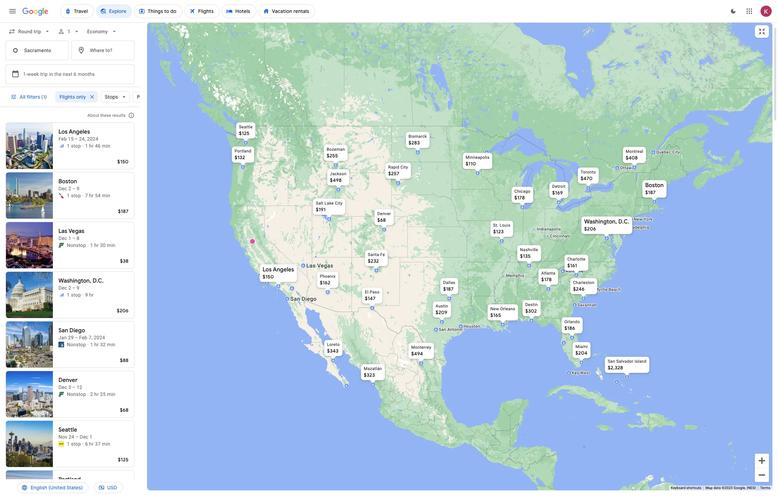 Task type: locate. For each thing, give the bounding box(es) containing it.
angeles up 150 us dollars text field in the bottom of the page
[[273, 267, 294, 274]]

0 horizontal spatial denver
[[59, 377, 78, 384]]

frontier image
[[59, 243, 64, 248], [59, 392, 64, 398]]

3 dec from the top
[[59, 286, 67, 291]]

diego
[[302, 296, 317, 303], [70, 328, 85, 335]]

 image left "2" at the left bottom of page
[[87, 391, 89, 398]]

255 US dollars text field
[[327, 153, 338, 159]]

san antonio
[[439, 328, 463, 333]]

destin
[[526, 303, 538, 308]]

$187 for dallas
[[444, 286, 454, 293]]

1 vertical spatial portland
[[59, 477, 81, 484]]

san inside san salvador island $2,328
[[608, 360, 616, 364]]

d.c. inside washington, d.c. dec 2 – 9
[[93, 278, 104, 285]]

portland
[[235, 149, 252, 154], [59, 477, 81, 484]]

1 vertical spatial los
[[263, 267, 272, 274]]

494 US dollars text field
[[412, 351, 423, 357]]

2 nonstop from the top
[[67, 342, 86, 348]]

2 frontier image from the top
[[59, 392, 64, 398]]

$187 for boston
[[646, 190, 656, 196]]

0 horizontal spatial vegas
[[68, 228, 84, 235]]

stop down 15 – 24,
[[71, 143, 81, 149]]

6 inside button
[[74, 71, 77, 77]]

d.c.
[[619, 219, 630, 226], [93, 278, 104, 285]]

1 horizontal spatial $125
[[239, 130, 250, 137]]

1 vertical spatial 6
[[85, 442, 88, 448]]

0 horizontal spatial d.c.
[[93, 278, 104, 285]]

min for 7 hr 54 min
[[102, 193, 110, 199]]

denver inside the denver dec 3 – 12
[[59, 377, 78, 384]]

san inside san diego jan 29 – feb 7, 2024
[[59, 328, 68, 335]]

jan up alaska and spirit image
[[59, 485, 67, 490]]

1 horizontal spatial las
[[307, 263, 316, 270]]

$178 down chicago
[[515, 195, 525, 201]]

san for san diego
[[291, 296, 300, 303]]

city right lake
[[335, 201, 343, 206]]

san for san diego jan 29 – feb 7, 2024
[[59, 328, 68, 335]]

1 nonstop from the top
[[67, 243, 86, 248]]

$187 inside dallas $187
[[444, 286, 454, 293]]

125 US dollars text field
[[118, 457, 129, 464]]

bismarck
[[409, 134, 427, 139]]

nonstop for diego
[[67, 342, 86, 348]]

san up the $2,328 text box
[[608, 360, 616, 364]]

0 vertical spatial 2024
[[87, 136, 98, 142]]

seattle inside seattle nov 24 – dec 1
[[59, 427, 77, 434]]

32
[[100, 342, 106, 348]]

$125 up portland $132
[[239, 130, 250, 137]]

0 horizontal spatial seattle
[[59, 427, 77, 434]]

$178 inside chicago $178
[[515, 195, 525, 201]]

135 US dollars text field
[[521, 253, 531, 260]]

0 vertical spatial 6
[[74, 71, 77, 77]]

1 stop down 24 – dec
[[67, 442, 81, 448]]

 image for denver
[[87, 391, 89, 398]]

0 vertical spatial $125
[[239, 130, 250, 137]]

hr left 46
[[89, 143, 94, 149]]

detroit $169
[[553, 184, 566, 196]]

angeles inside the los angeles $150
[[273, 267, 294, 274]]

vegas up '1 – 8'
[[68, 228, 84, 235]]

1 inside popup button
[[68, 29, 71, 34]]

york
[[644, 217, 653, 222]]

terms link
[[761, 487, 771, 491]]

about these results
[[88, 113, 126, 118]]

1 horizontal spatial boston
[[646, 182, 664, 189]]

$178 for chicago $178
[[515, 195, 525, 201]]

None text field
[[6, 41, 69, 60]]

jackson
[[330, 172, 347, 177]]

2  image from the top
[[87, 391, 89, 398]]

1 vertical spatial new
[[491, 307, 500, 312]]

$206 inside washington, d.c. $206
[[585, 226, 597, 232]]

(1)
[[41, 94, 47, 100]]

15 – 24,
[[68, 136, 86, 142]]

boston up american image
[[59, 178, 77, 185]]

1 horizontal spatial los
[[263, 267, 272, 274]]

washington, up 9
[[59, 278, 91, 285]]

123 US dollars text field
[[494, 229, 504, 235]]

0 horizontal spatial $150
[[117, 159, 129, 165]]

stop down 24 – dec
[[71, 442, 81, 448]]

min right 54
[[102, 193, 110, 199]]

0 horizontal spatial $178
[[515, 195, 525, 201]]

1 vertical spatial 29 – feb
[[68, 485, 87, 490]]

nonstop down san diego jan 29 – feb 7, 2024
[[67, 342, 86, 348]]

las inside map region
[[307, 263, 316, 270]]

1 vertical spatial  image
[[87, 391, 89, 398]]

new inside new orleans $165
[[491, 307, 500, 312]]

min for 2 hr 25 min
[[107, 392, 115, 398]]

new up philadelphia
[[634, 217, 643, 222]]

0 vertical spatial denver
[[378, 212, 391, 217]]

las inside las vegas dec 1 – 8
[[59, 228, 67, 235]]

0 vertical spatial d.c.
[[619, 219, 630, 226]]

stop left 9
[[71, 293, 81, 298]]

0 horizontal spatial $68
[[120, 408, 129, 414]]

209 US dollars text field
[[436, 310, 448, 316]]

seattle inside map region
[[239, 125, 253, 130]]

vegas for las vegas
[[317, 263, 334, 270]]

st. louis $123
[[494, 223, 511, 235]]

1 vertical spatial seattle
[[59, 427, 77, 434]]

nonstop down '1 – 8'
[[67, 243, 86, 248]]

frontier image down las vegas dec 1 – 8
[[59, 243, 64, 248]]

9 hr
[[85, 293, 94, 298]]

88 US dollars text field
[[120, 358, 129, 364]]

1 vertical spatial 2024
[[94, 335, 105, 341]]

1 stop down boston dec 2 – 9
[[67, 193, 81, 199]]

denver $68
[[378, 212, 391, 224]]

portland inside portland jan 29 – feb 5, 2024
[[59, 477, 81, 484]]

1 dec from the top
[[59, 186, 67, 192]]

los for los angeles feb 15 – 24, 2024
[[59, 129, 68, 136]]

2 1 stop from the top
[[67, 193, 81, 199]]

hr right "2" at the left bottom of page
[[94, 392, 99, 398]]

0 vertical spatial washington,
[[585, 219, 618, 226]]

0 vertical spatial 2 – 9
[[68, 186, 79, 192]]

1 horizontal spatial diego
[[302, 296, 317, 303]]

stop for dec
[[71, 193, 81, 199]]

loreto $343
[[327, 343, 340, 355]]

0 vertical spatial angeles
[[69, 129, 90, 136]]

323 US dollars text field
[[364, 373, 375, 379]]

0 horizontal spatial angeles
[[69, 129, 90, 136]]

san diego
[[291, 296, 317, 303]]

2 2 – 9 from the top
[[68, 286, 79, 291]]

162 US dollars text field
[[320, 280, 331, 286]]

diego for san diego jan 29 – feb 7, 2024
[[70, 328, 85, 335]]

d.c. for washington, d.c. $206
[[619, 219, 630, 226]]

new york
[[634, 217, 653, 222]]

2 jan from the top
[[59, 485, 67, 490]]

2024 inside san diego jan 29 – feb 7, 2024
[[94, 335, 105, 341]]

1 vertical spatial vegas
[[317, 263, 334, 270]]

178 US dollars text field
[[515, 195, 525, 201]]

denver
[[378, 212, 391, 217], [59, 377, 78, 384]]

dec up american image
[[59, 186, 67, 192]]

main menu image
[[8, 7, 17, 15]]

portland for jan
[[59, 477, 81, 484]]

2024 up the 1 hr 32 min
[[94, 335, 105, 341]]

dec left '1 – 8'
[[59, 236, 67, 241]]

0 horizontal spatial las
[[59, 228, 67, 235]]

washington, inside washington, d.c. $206
[[585, 219, 618, 226]]

seattle up nov at the left of the page
[[59, 427, 77, 434]]

los up 150 us dollars text field in the bottom of the page
[[263, 267, 272, 274]]

angeles for los angeles feb 15 – 24, 2024
[[69, 129, 90, 136]]

washington, d.c. $206
[[585, 219, 630, 232]]

0 vertical spatial 29 – feb
[[68, 335, 87, 341]]

1 stop for angeles
[[67, 143, 81, 149]]

187 US dollars text field
[[444, 286, 454, 293]]

1 vertical spatial jan
[[59, 485, 67, 490]]

6 right next
[[74, 71, 77, 77]]

0 horizontal spatial boston
[[59, 178, 77, 185]]

denver up 3 – 12
[[59, 377, 78, 384]]

boston inside map region
[[646, 182, 664, 189]]

1 vertical spatial d.c.
[[93, 278, 104, 285]]

1 horizontal spatial $68
[[378, 217, 386, 224]]

los up feb
[[59, 129, 68, 136]]

178 US dollars text field
[[542, 277, 552, 283]]

191 US dollars text field
[[316, 207, 326, 213]]

washington, for washington, d.c. $206
[[585, 219, 618, 226]]

0 horizontal spatial los
[[59, 129, 68, 136]]

29 – feb left "5,"
[[68, 485, 87, 490]]

0 horizontal spatial 6
[[74, 71, 77, 77]]

1 stop from the top
[[71, 143, 81, 149]]

3 1 stop from the top
[[67, 293, 81, 298]]

29 – feb left "7,"
[[68, 335, 87, 341]]

alaska image
[[59, 342, 64, 348]]

$178 down atlanta
[[542, 277, 552, 283]]

2 – 9 inside washington, d.c. dec 2 – 9
[[68, 286, 79, 291]]

408 US dollars text field
[[626, 155, 638, 161]]

1 horizontal spatial city
[[401, 165, 408, 170]]

2 dec from the top
[[59, 236, 67, 241]]

portland for $132
[[235, 149, 252, 154]]

0 vertical spatial $178
[[515, 195, 525, 201]]

phoenix $162
[[320, 274, 336, 286]]

d.c. left new york
[[619, 219, 630, 226]]

mazatlán $323
[[364, 367, 382, 379]]

min right 37
[[102, 442, 110, 448]]

seattle up victoria
[[239, 125, 253, 130]]

9
[[85, 293, 88, 298]]

2024 for portland
[[94, 485, 105, 490]]

new for new york
[[634, 217, 643, 222]]

1 horizontal spatial $206
[[585, 226, 597, 232]]

in
[[49, 71, 53, 77]]

portland up states)
[[59, 477, 81, 484]]

1 vertical spatial denver
[[59, 377, 78, 384]]

30
[[100, 243, 106, 248]]

150 US dollars text field
[[263, 274, 274, 280]]

169 US dollars text field
[[553, 190, 563, 196]]

hr for 1 hr 30 min
[[94, 243, 99, 248]]

$68 inside denver $68
[[378, 217, 386, 224]]

dec inside washington, d.c. dec 2 – 9
[[59, 286, 67, 291]]

san left the antonio
[[439, 328, 447, 333]]

1 vertical spatial $125
[[118, 457, 129, 464]]

 image
[[87, 242, 89, 249], [87, 391, 89, 398]]

2024
[[87, 136, 98, 142], [94, 335, 105, 341], [94, 485, 105, 490]]

147 US dollars text field
[[365, 296, 376, 302]]

6 down 24 – dec
[[85, 442, 88, 448]]

2024 inside the los angeles feb 15 – 24, 2024
[[87, 136, 98, 142]]

washington, inside washington, d.c. dec 2 – 9
[[59, 278, 91, 285]]

2 29 – feb from the top
[[68, 485, 87, 490]]

1 29 – feb from the top
[[68, 335, 87, 341]]

1 stop left 9
[[67, 293, 81, 298]]

$302
[[526, 308, 537, 315]]

0 horizontal spatial city
[[335, 201, 343, 206]]

boston for boston $187
[[646, 182, 664, 189]]

$178 inside atlanta $178
[[542, 277, 552, 283]]

1 horizontal spatial d.c.
[[619, 219, 630, 226]]

results
[[112, 113, 126, 118]]

161 US dollars text field
[[568, 263, 578, 269]]

302 US dollars text field
[[526, 308, 537, 315]]

1 stop for d.c.
[[67, 293, 81, 298]]

filters
[[27, 94, 40, 100]]

0 vertical spatial $187
[[646, 190, 656, 196]]

d.c. inside washington, d.c. $206
[[619, 219, 630, 226]]

0 horizontal spatial new
[[491, 307, 500, 312]]

toronto $470
[[581, 170, 596, 182]]

2024 up 1 hr 46 min
[[87, 136, 98, 142]]

1 vertical spatial diego
[[70, 328, 85, 335]]

2 horizontal spatial city
[[673, 150, 681, 155]]

dec inside the denver dec 3 – 12
[[59, 385, 67, 391]]

months
[[78, 71, 95, 77]]

portland inside map region
[[235, 149, 252, 154]]

1 vertical spatial frontier image
[[59, 392, 64, 398]]

vegas inside las vegas dec 1 – 8
[[68, 228, 84, 235]]

change appearance image
[[725, 3, 742, 20]]

1 horizontal spatial angeles
[[273, 267, 294, 274]]

1 2 – 9 from the top
[[68, 186, 79, 192]]

2024 inside portland jan 29 – feb 5, 2024
[[94, 485, 105, 490]]

2 – 9
[[68, 186, 79, 192], [68, 286, 79, 291]]

0 vertical spatial jan
[[59, 335, 67, 341]]

hr right 9
[[89, 293, 94, 298]]

$186
[[565, 326, 576, 332]]

boston inside boston dec 2 – 9
[[59, 178, 77, 185]]

all
[[20, 94, 26, 100]]

1 frontier image from the top
[[59, 243, 64, 248]]

4 1 stop from the top
[[67, 442, 81, 448]]

only
[[76, 94, 86, 100]]

spirit and united image
[[59, 143, 64, 149]]

min for 1 hr 32 min
[[107, 342, 115, 348]]

2 stop from the top
[[71, 193, 81, 199]]

1 stop down 15 – 24,
[[67, 143, 81, 149]]

2 vertical spatial 2024
[[94, 485, 105, 490]]

$323
[[364, 373, 375, 379]]

1 vertical spatial $206
[[117, 308, 129, 314]]

0 vertical spatial  image
[[87, 242, 89, 249]]

denver inside map region
[[378, 212, 391, 217]]

dec up "american and frontier" image
[[59, 286, 67, 291]]

$38
[[120, 258, 129, 265]]

frontier image down the denver dec 3 – 12
[[59, 392, 64, 398]]

1 horizontal spatial portland
[[235, 149, 252, 154]]

1 horizontal spatial $187
[[444, 286, 454, 293]]

$125 up usd button
[[118, 457, 129, 464]]

dec
[[59, 186, 67, 192], [59, 236, 67, 241], [59, 286, 67, 291], [59, 385, 67, 391]]

denver for $68
[[378, 212, 391, 217]]

nonstop down 3 – 12
[[67, 392, 86, 398]]

$187 inside boston $187
[[646, 190, 656, 196]]

1 horizontal spatial seattle
[[239, 125, 253, 130]]

montreal
[[626, 149, 644, 154]]

1 – 8
[[68, 236, 79, 241]]

las for las vegas
[[307, 263, 316, 270]]

2 vertical spatial $187
[[444, 286, 454, 293]]

1 vertical spatial $150
[[263, 274, 274, 280]]

new up $165 text box at the right of page
[[491, 307, 500, 312]]

0 horizontal spatial portland
[[59, 477, 81, 484]]

asheville
[[566, 269, 584, 274]]

feb
[[59, 136, 67, 142]]

seattle for nov
[[59, 427, 77, 434]]

1 horizontal spatial $150
[[263, 274, 274, 280]]

city right québec in the right of the page
[[673, 150, 681, 155]]

jan up alaska image
[[59, 335, 67, 341]]

2 horizontal spatial $187
[[646, 190, 656, 196]]

$125 inside seattle $125
[[239, 130, 250, 137]]

0 vertical spatial diego
[[302, 296, 317, 303]]

1  image from the top
[[87, 242, 89, 249]]

0 horizontal spatial diego
[[70, 328, 85, 335]]

min right the 30
[[107, 243, 115, 248]]

los inside the los angeles feb 15 – 24, 2024
[[59, 129, 68, 136]]

san down the los angeles $150
[[291, 296, 300, 303]]

4 dec from the top
[[59, 385, 67, 391]]

1
[[68, 29, 71, 34], [67, 143, 70, 149], [85, 143, 88, 149], [67, 193, 70, 199], [90, 243, 93, 248], [67, 293, 70, 298], [90, 342, 93, 348], [90, 435, 92, 441], [67, 442, 70, 448]]

vegas
[[68, 228, 84, 235], [317, 263, 334, 270]]

savannah
[[578, 303, 597, 308]]

d.c. up 9 hr
[[93, 278, 104, 285]]

frontier image for dec
[[59, 392, 64, 398]]

hr left 32
[[94, 342, 99, 348]]

1 hr 46 min
[[85, 143, 110, 149]]

diego inside map region
[[302, 296, 317, 303]]

1 horizontal spatial $178
[[542, 277, 552, 283]]

0 vertical spatial las
[[59, 228, 67, 235]]

1 vertical spatial washington,
[[59, 278, 91, 285]]

west
[[581, 371, 591, 376]]

0 vertical spatial $206
[[585, 226, 597, 232]]

the
[[54, 71, 62, 77]]

hr right 7
[[89, 193, 94, 199]]

min right 32
[[107, 342, 115, 348]]

antonio
[[448, 328, 463, 333]]

1 vertical spatial $187
[[118, 209, 129, 215]]

min for 6 hr 37 min
[[102, 442, 110, 448]]

$161
[[568, 263, 578, 269]]

1 vertical spatial nonstop
[[67, 342, 86, 348]]

1 horizontal spatial new
[[634, 217, 643, 222]]

1 horizontal spatial vegas
[[317, 263, 334, 270]]

2 vertical spatial city
[[335, 201, 343, 206]]

0 horizontal spatial washington,
[[59, 278, 91, 285]]

diego for san diego
[[302, 296, 317, 303]]

toronto
[[581, 170, 596, 175]]

2 hr 25 min
[[90, 392, 115, 398]]

denver up $68 text field
[[378, 212, 391, 217]]

island
[[635, 360, 647, 364]]

1 vertical spatial 2 – 9
[[68, 286, 79, 291]]

city inside rapid city $257
[[401, 165, 408, 170]]

1 stop for nov
[[67, 442, 81, 448]]

1 vertical spatial $178
[[542, 277, 552, 283]]

hr for 9 hr
[[89, 293, 94, 298]]

$150
[[117, 159, 129, 165], [263, 274, 274, 280]]

charlotte $161
[[568, 257, 586, 269]]

nashville $135
[[521, 248, 539, 260]]

these
[[100, 113, 111, 118]]

$135
[[521, 253, 531, 260]]

2024 right "5,"
[[94, 485, 105, 490]]

hr left 37
[[89, 442, 94, 448]]

2 vertical spatial nonstop
[[67, 392, 86, 398]]

san up alaska image
[[59, 328, 68, 335]]

1 button
[[55, 23, 83, 40]]

angeles up 15 – 24,
[[69, 129, 90, 136]]

portland up the $132 text box
[[235, 149, 252, 154]]

0 vertical spatial nonstop
[[67, 243, 86, 248]]

0 vertical spatial city
[[673, 150, 681, 155]]

vegas for las vegas dec 1 – 8
[[68, 228, 84, 235]]

54
[[95, 193, 101, 199]]

0 horizontal spatial $125
[[118, 457, 129, 464]]

keyboard shortcuts button
[[672, 486, 702, 491]]

1 vertical spatial city
[[401, 165, 408, 170]]

dec left 3 – 12
[[59, 385, 67, 391]]

165 US dollars text field
[[491, 313, 502, 319]]

los inside the los angeles $150
[[263, 267, 272, 274]]

min right 25
[[107, 392, 115, 398]]

stop for angeles
[[71, 143, 81, 149]]

washington, up 206 us dollars text box
[[585, 219, 618, 226]]

0 vertical spatial new
[[634, 217, 643, 222]]

dallas
[[444, 281, 456, 286]]

1 1 stop from the top
[[67, 143, 81, 149]]

dec inside boston dec 2 – 9
[[59, 186, 67, 192]]

el paso $147
[[365, 290, 380, 302]]

beach
[[609, 288, 622, 293]]

0 vertical spatial seattle
[[239, 125, 253, 130]]

alaska and spirit image
[[59, 492, 64, 497]]

hr for 1 hr 46 min
[[89, 143, 94, 149]]

206 US dollars text field
[[585, 226, 597, 232]]

$125
[[239, 130, 250, 137], [118, 457, 129, 464]]

3 nonstop from the top
[[67, 392, 86, 398]]

$147
[[365, 296, 376, 302]]

3 stop from the top
[[71, 293, 81, 298]]

2
[[90, 392, 93, 398]]

0 vertical spatial los
[[59, 129, 68, 136]]

1 horizontal spatial denver
[[378, 212, 391, 217]]

132 US dollars text field
[[235, 155, 245, 161]]

 image
[[87, 342, 89, 349]]

0 vertical spatial frontier image
[[59, 243, 64, 248]]

miami $204
[[576, 345, 588, 357]]

$204
[[576, 350, 588, 357]]

68 US dollars text field
[[120, 408, 129, 414]]

hr left the 30
[[94, 243, 99, 248]]

terms
[[761, 487, 771, 491]]

angeles inside the los angeles feb 15 – 24, 2024
[[69, 129, 90, 136]]

1 vertical spatial angeles
[[273, 267, 294, 274]]

$150 inside the los angeles $150
[[263, 274, 274, 280]]

bismarck $283
[[409, 134, 427, 146]]

0 vertical spatial vegas
[[68, 228, 84, 235]]

29 – feb inside san diego jan 29 – feb 7, 2024
[[68, 335, 87, 341]]

boston up 187 us dollars text field
[[646, 182, 664, 189]]

4 stop from the top
[[71, 442, 81, 448]]

 image left 1 hr 30 min
[[87, 242, 89, 249]]

usd
[[107, 485, 117, 492]]

0 vertical spatial $68
[[378, 217, 386, 224]]

diego inside san diego jan 29 – feb 7, 2024
[[70, 328, 85, 335]]

stop left 7
[[71, 193, 81, 199]]

1 horizontal spatial 6
[[85, 442, 88, 448]]

1 jan from the top
[[59, 335, 67, 341]]

min right 46
[[102, 143, 110, 149]]

victoria
[[241, 131, 256, 136]]

0 horizontal spatial $206
[[117, 308, 129, 314]]

None field
[[6, 25, 54, 38], [85, 25, 121, 38], [6, 25, 54, 38], [85, 25, 121, 38]]

0 vertical spatial portland
[[235, 149, 252, 154]]

santa fe $232
[[368, 253, 385, 265]]

austin $209
[[436, 304, 449, 316]]

states)
[[67, 485, 83, 492]]

vegas up phoenix
[[317, 263, 334, 270]]

all filters (1) button
[[6, 89, 52, 105]]

jan inside portland jan 29 – feb 5, 2024
[[59, 485, 67, 490]]

city right the "rapid"
[[401, 165, 408, 170]]

vegas inside map region
[[317, 263, 334, 270]]

1 horizontal spatial washington,
[[585, 219, 618, 226]]

1 vertical spatial las
[[307, 263, 316, 270]]



Task type: vqa. For each thing, say whether or not it's contained in the screenshot.


Task type: describe. For each thing, give the bounding box(es) containing it.
english (united states) button
[[17, 480, 88, 497]]

key
[[572, 371, 580, 376]]

map data ©2023 google, inegi
[[706, 487, 757, 491]]

inegi
[[747, 487, 757, 491]]

chicago $178
[[515, 189, 531, 201]]

philadelphia
[[625, 225, 650, 230]]

7 hr 54 min
[[85, 193, 110, 199]]

map region
[[145, 0, 773, 497]]

los for los angeles $150
[[263, 267, 272, 274]]

$110
[[466, 161, 476, 167]]

usd button
[[94, 480, 123, 497]]

38 US dollars text field
[[120, 258, 129, 265]]

7
[[85, 193, 88, 199]]

québec
[[657, 150, 672, 155]]

206 US dollars text field
[[117, 308, 129, 314]]

about these results image
[[123, 107, 140, 124]]

american and frontier image
[[59, 293, 64, 298]]

min for 1 hr 30 min
[[107, 243, 115, 248]]

2328 US dollars text field
[[608, 365, 624, 371]]

atlanta $178
[[542, 271, 556, 283]]

keyboard
[[672, 487, 686, 491]]

2024 for los angeles
[[87, 136, 98, 142]]

los angeles feb 15 – 24, 2024
[[59, 129, 98, 142]]

$165
[[491, 313, 502, 319]]

nonstop for dec
[[67, 392, 86, 398]]

salt lake city $191
[[316, 201, 343, 213]]

$178 for atlanta $178
[[542, 277, 552, 283]]

next
[[63, 71, 72, 77]]

washington, for washington, d.c. dec 2 – 9
[[59, 278, 91, 285]]

city for québec city
[[673, 150, 681, 155]]

$470
[[581, 176, 593, 182]]

37
[[95, 442, 101, 448]]

46
[[95, 143, 101, 149]]

memphis
[[506, 274, 525, 279]]

los angeles $150
[[263, 267, 294, 280]]

$257
[[389, 171, 400, 177]]

1-week trip in the next 6 months
[[23, 71, 95, 77]]

orlando
[[565, 320, 580, 325]]

0 vertical spatial $150
[[117, 159, 129, 165]]

seattle for $125
[[239, 125, 253, 130]]

phoenix
[[320, 274, 336, 279]]

american image
[[59, 193, 64, 199]]

new for new orleans $165
[[491, 307, 500, 312]]

view smaller map image
[[758, 27, 767, 36]]

$162
[[320, 280, 331, 286]]

343 US dollars text field
[[327, 348, 339, 355]]

7,
[[89, 335, 93, 341]]

city for rapid city $257
[[401, 165, 408, 170]]

1 vertical spatial $68
[[120, 408, 129, 414]]

hr for 2 hr 25 min
[[94, 392, 99, 398]]

187 US dollars text field
[[646, 190, 656, 196]]

charleston
[[574, 281, 595, 286]]

frontier image for vegas
[[59, 243, 64, 248]]

498 US dollars text field
[[330, 177, 342, 184]]

nonstop for vegas
[[67, 243, 86, 248]]

price
[[137, 94, 149, 100]]

$88
[[120, 358, 129, 364]]

flights only
[[60, 94, 86, 100]]

atlanta
[[542, 271, 556, 276]]

 image for las vegas
[[87, 242, 89, 249]]

san for san salvador island $2,328
[[608, 360, 616, 364]]

187 US dollars text field
[[118, 209, 129, 215]]

fe
[[381, 253, 385, 258]]

470 US dollars text field
[[581, 176, 593, 182]]

283 US dollars text field
[[409, 140, 420, 146]]

louis
[[500, 223, 511, 228]]

salt
[[316, 201, 324, 206]]

portland jan 29 – feb 5, 2024
[[59, 477, 105, 490]]

204 US dollars text field
[[576, 350, 588, 357]]

0 horizontal spatial $187
[[118, 209, 129, 215]]

hr for 1 hr 32 min
[[94, 342, 99, 348]]

seattle nov 24 – dec 1
[[59, 427, 92, 441]]

68 US dollars text field
[[378, 217, 386, 224]]

boston dec 2 – 9
[[59, 178, 79, 192]]

destin $302
[[526, 303, 538, 315]]

d.c. for washington, d.c. dec 2 – 9
[[93, 278, 104, 285]]

min for 1 hr 46 min
[[102, 143, 110, 149]]

jan inside san diego jan 29 – feb 7, 2024
[[59, 335, 67, 341]]

hr for 6 hr 37 min
[[89, 442, 94, 448]]

data
[[714, 487, 721, 491]]

25
[[100, 392, 106, 398]]

Where to? text field
[[71, 41, 135, 60]]

$123
[[494, 229, 504, 235]]

186 US dollars text field
[[565, 326, 576, 332]]

el
[[365, 290, 369, 295]]

portland $132
[[235, 149, 252, 161]]

125 US dollars text field
[[239, 130, 250, 137]]

city inside salt lake city $191
[[335, 201, 343, 206]]

29 – feb inside portland jan 29 – feb 5, 2024
[[68, 485, 87, 490]]

$255
[[327, 153, 338, 159]]

loading results progress bar
[[0, 22, 779, 24]]

indianapolis
[[537, 227, 561, 232]]

shortcuts
[[687, 487, 702, 491]]

257 US dollars text field
[[389, 171, 400, 177]]

1-week trip in the next 6 months button
[[6, 64, 135, 84]]

san for san antonio
[[439, 328, 447, 333]]

150 US dollars text field
[[117, 159, 129, 165]]

minneapolis $110
[[466, 155, 490, 167]]

myrtle beach
[[595, 288, 622, 293]]

2 – 9 inside boston dec 2 – 9
[[68, 186, 79, 192]]

flights only button
[[55, 89, 98, 105]]

$343
[[327, 348, 339, 355]]

1 stop for dec
[[67, 193, 81, 199]]

bozeman
[[327, 147, 345, 152]]

232 US dollars text field
[[368, 258, 379, 265]]

$408
[[626, 155, 638, 161]]

dec inside las vegas dec 1 – 8
[[59, 236, 67, 241]]

chicago
[[515, 189, 531, 194]]

1 inside seattle nov 24 – dec 1
[[90, 435, 92, 441]]

$169
[[553, 190, 563, 196]]

3 – 12
[[68, 385, 82, 391]]

seattle $125
[[239, 125, 253, 137]]

boston for boston dec 2 – 9
[[59, 178, 77, 185]]

denver for dec
[[59, 377, 78, 384]]

hr for 7 hr 54 min
[[89, 193, 94, 199]]

stop for d.c.
[[71, 293, 81, 298]]

english
[[31, 485, 47, 492]]

$132
[[235, 155, 245, 161]]

monterrey $494
[[412, 346, 432, 357]]

mazatlán
[[364, 367, 382, 372]]

stops
[[105, 94, 118, 100]]

24 – dec
[[69, 435, 88, 441]]

246 US dollars text field
[[574, 286, 585, 293]]

about
[[88, 113, 99, 118]]

las for las vegas dec 1 – 8
[[59, 228, 67, 235]]

san salvador island $2,328
[[608, 360, 647, 371]]

110 US dollars text field
[[466, 161, 476, 167]]

stop for nov
[[71, 442, 81, 448]]

boston $187
[[646, 182, 664, 196]]

spirit image
[[59, 442, 64, 448]]

english (united states)
[[31, 485, 83, 492]]

5,
[[89, 485, 93, 490]]

$232
[[368, 258, 379, 265]]

nov
[[59, 435, 67, 441]]

rapid
[[389, 165, 400, 170]]

jackson $498
[[330, 172, 347, 184]]

1 hr 30 min
[[90, 243, 115, 248]]

québec city
[[657, 150, 681, 155]]

angeles for los angeles $150
[[273, 267, 294, 274]]



